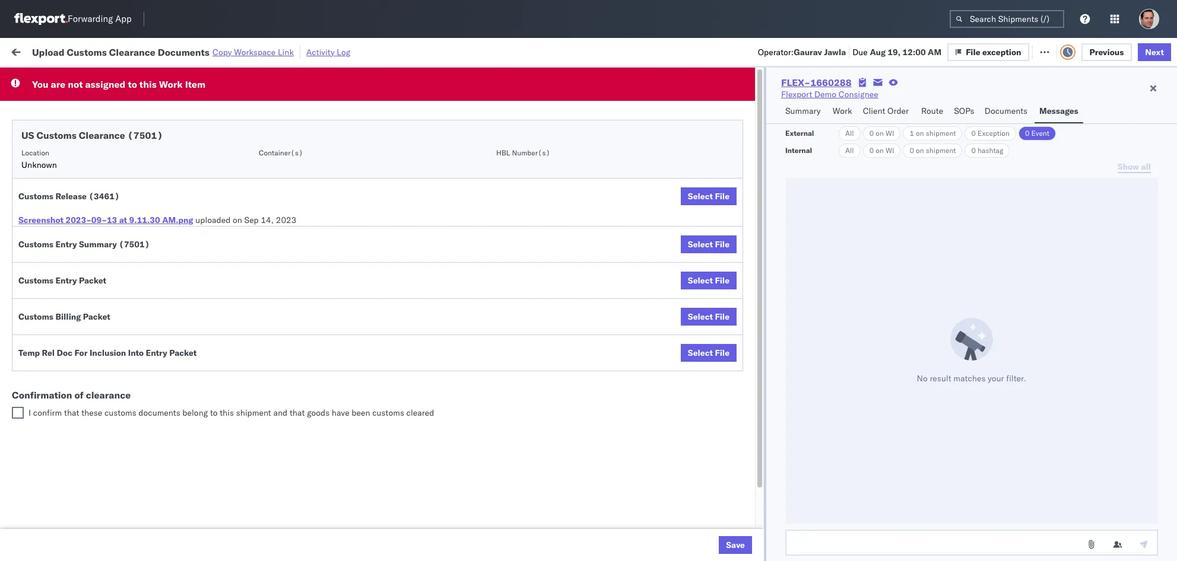 Task type: locate. For each thing, give the bounding box(es) containing it.
documents for upload customs clearance documents copy workspace link
[[158, 46, 210, 58]]

0 vertical spatial summary
[[785, 106, 821, 116]]

from up temp rel doc for inclusion into entry packet
[[88, 327, 105, 338]]

flexport
[[781, 89, 812, 100]]

0 vertical spatial flex-2130387
[[713, 406, 774, 417]]

4,
[[286, 119, 294, 130], [286, 145, 294, 156], [286, 171, 294, 182], [286, 223, 294, 234]]

pm for schedule pickup from los angeles, ca link for third schedule pickup from los angeles, ca button from the bottom
[[233, 223, 246, 234]]

schedule delivery appointment button up the 2023-
[[27, 196, 146, 209]]

schedule for fourth schedule delivery appointment button from the bottom of the page
[[27, 118, 62, 129]]

None text field
[[785, 530, 1158, 556]]

entry for summary
[[55, 239, 77, 250]]

5 1846748 from the top
[[738, 223, 774, 234]]

0 horizontal spatial that
[[64, 408, 79, 418]]

upload for upload customs clearance documents
[[27, 249, 54, 260]]

0 hashtag
[[971, 146, 1003, 155]]

0 vertical spatial packet
[[79, 275, 106, 286]]

delivery for 2nd schedule delivery appointment button from the top of the page
[[65, 197, 95, 207]]

flex-2130387 down flex-1893174 on the bottom right
[[713, 406, 774, 417]]

upload for upload customs clearance documents copy workspace link
[[32, 46, 64, 58]]

select file button for customs release (3461)
[[681, 188, 737, 205]]

not
[[68, 78, 83, 90]]

4, up container(s) at the top
[[286, 119, 294, 130]]

3 select from the top
[[688, 275, 713, 286]]

schedule pickup from los angeles, ca link down the us customs clearance (7501)
[[27, 144, 173, 156]]

clearance for upload customs clearance documents
[[92, 249, 130, 260]]

consignee button
[[558, 94, 676, 106]]

2 horizontal spatial work
[[833, 106, 852, 116]]

0 horizontal spatial at
[[119, 215, 127, 226]]

4 schedule delivery appointment button from the top
[[27, 405, 146, 418]]

work right import
[[130, 46, 151, 57]]

schedule up netherlands on the left bottom of page
[[27, 426, 62, 437]]

7 schedule from the top
[[27, 301, 62, 312]]

4 schedule delivery appointment link from the top
[[27, 405, 146, 417]]

1 vertical spatial abcdefg78456546
[[882, 354, 961, 365]]

0 left hashtag
[[971, 146, 976, 155]]

schedule delivery appointment link for fourth schedule delivery appointment button from the bottom of the page
[[27, 118, 146, 130]]

pm down deadline
[[233, 119, 246, 130]]

to right belong on the left
[[210, 408, 218, 418]]

consignee
[[839, 89, 878, 100], [564, 97, 598, 106]]

customs up screenshot
[[18, 191, 53, 202]]

schedule pickup from los angeles, ca button up (3461)
[[27, 170, 173, 183]]

documents inside button
[[132, 249, 175, 260]]

status : ready for work, blocked, in progress
[[65, 73, 216, 82]]

flex-2130387 down 'flex-1662119'
[[713, 485, 774, 495]]

0 vertical spatial (7501)
[[128, 129, 163, 141]]

mbl/mawb numbers button
[[876, 94, 1026, 106]]

schedule down confirmation
[[27, 406, 62, 416]]

gaurav up flex-1660288 link
[[794, 47, 822, 57]]

abcdefg78456546 for confirm delivery
[[882, 354, 961, 365]]

no
[[281, 73, 291, 82], [917, 373, 928, 384]]

ocean fcl for fourth schedule pickup from los angeles, ca button from the bottom of the page
[[396, 171, 437, 182]]

0 horizontal spatial numbers
[[797, 102, 827, 110]]

select for customs entry summary (7501)
[[688, 239, 713, 250]]

external
[[785, 129, 814, 138]]

schedule pickup from los angeles, ca for schedule pickup from los angeles, ca link for fourth schedule pickup from los angeles, ca button from the bottom of the page
[[27, 171, 173, 181]]

1 vertical spatial clearance
[[79, 129, 125, 141]]

documents for upload customs clearance documents
[[132, 249, 175, 260]]

5 schedule pickup from los angeles, ca link from the top
[[27, 379, 173, 391]]

Search Work text field
[[777, 42, 907, 60]]

0 vertical spatial 23,
[[280, 328, 293, 339]]

select file for customs release (3461)
[[688, 191, 729, 202]]

4 schedule from the top
[[27, 197, 62, 207]]

1 vertical spatial flex-2130387
[[713, 432, 774, 443]]

am.png
[[162, 215, 193, 226]]

1 ceau7522281, hlxu6269489, hlxu8034992 from the top
[[797, 119, 982, 129]]

1 vertical spatial -
[[659, 537, 664, 548]]

from inside schedule pickup from rotterdam, netherlands
[[92, 426, 110, 437]]

2130387 down 1893174
[[738, 406, 774, 417]]

6 resize handle column header from the left
[[674, 92, 688, 562]]

angeles, up 9.11.30
[[127, 171, 160, 181]]

2 schedule pickup from los angeles, ca from the top
[[27, 171, 173, 181]]

9.11.30
[[129, 215, 160, 226]]

los right 09-
[[112, 223, 125, 234]]

2130384
[[738, 511, 774, 521], [738, 537, 774, 548]]

appointment up the us customs clearance (7501)
[[97, 118, 146, 129]]

0 vertical spatial 2130387
[[738, 406, 774, 417]]

your
[[988, 373, 1004, 384]]

schedule up unknown
[[27, 145, 62, 155]]

0 vertical spatial test123456
[[882, 119, 932, 130]]

client for client name
[[480, 97, 499, 106]]

from up "customs entry summary (7501)"
[[92, 223, 110, 234]]

0 vertical spatial work
[[130, 46, 151, 57]]

1 vertical spatial work
[[159, 78, 183, 90]]

test123456 down order
[[882, 119, 932, 130]]

messages
[[1039, 106, 1078, 116]]

- left karl
[[659, 537, 664, 548]]

cleared
[[406, 408, 434, 418]]

1 flex-2130387 from the top
[[713, 406, 774, 417]]

schedule pickup from los angeles, ca up these
[[27, 380, 173, 390]]

schedule delivery appointment up the 2023-
[[27, 197, 146, 207]]

documents up in
[[158, 46, 210, 58]]

resize handle column header for flex id
[[777, 92, 791, 562]]

23, right dec
[[280, 328, 293, 339]]

6 ocean fcl from the top
[[396, 406, 437, 417]]

1 appointment from the top
[[97, 118, 146, 129]]

2 ceau7522281, hlxu6269489, hlxu8034992 from the top
[[797, 145, 982, 156]]

documents button
[[980, 100, 1035, 123]]

fcl for schedule delivery appointment "link" for fourth schedule delivery appointment button from the bottom of the page
[[422, 119, 437, 130]]

pickup down upload customs clearance documents button
[[65, 275, 90, 286]]

0 horizontal spatial customs
[[104, 408, 136, 418]]

filter.
[[1006, 373, 1027, 384]]

workspace
[[234, 47, 276, 57]]

3 schedule pickup from los angeles, ca link from the top
[[27, 222, 173, 234]]

los for confirm pickup from los angeles, ca button
[[107, 327, 120, 338]]

2 vertical spatial clearance
[[92, 249, 130, 260]]

container numbers
[[797, 92, 829, 110]]

1 2130387 from the top
[[738, 406, 774, 417]]

0 vertical spatial documents
[[158, 46, 210, 58]]

select file button for customs entry summary (7501)
[[681, 236, 737, 253]]

work down the flexport demo consignee
[[833, 106, 852, 116]]

customs right been
[[372, 408, 404, 418]]

schedule pickup from los angeles, ca for schedule pickup from los angeles, ca link related to 1st schedule pickup from los angeles, ca button from the bottom
[[27, 380, 173, 390]]

no left result
[[917, 373, 928, 384]]

los down inclusion
[[112, 380, 125, 390]]

from right of
[[92, 380, 110, 390]]

1 horizontal spatial jawla
[[1073, 119, 1093, 130]]

flex-2130387 up 'flex-1662119'
[[713, 432, 774, 443]]

unknown
[[21, 160, 57, 170]]

schedule pickup from los angeles, ca link up "customs entry summary (7501)"
[[27, 222, 173, 234]]

0 vertical spatial flex-2130384
[[713, 511, 774, 521]]

route
[[921, 106, 943, 116]]

pm left container(s) at the top
[[233, 145, 246, 156]]

3 test123456 from the top
[[882, 171, 932, 182]]

schedule delivery appointment button down workitem button
[[27, 118, 146, 131]]

2 schedule pickup from los angeles, ca button from the top
[[27, 170, 173, 183]]

1 vertical spatial shipment
[[926, 146, 956, 155]]

2 2130387 from the top
[[738, 432, 774, 443]]

angeles,
[[127, 145, 160, 155], [127, 171, 160, 181], [127, 223, 160, 234], [127, 275, 160, 286], [123, 327, 155, 338], [127, 380, 160, 390]]

schedule pickup from los angeles, ca link for 1st schedule pickup from los angeles, ca button from the top
[[27, 144, 173, 156]]

flex-1893174
[[713, 380, 774, 391]]

1 vertical spatial wi
[[886, 146, 894, 155]]

1 vertical spatial upload
[[27, 249, 54, 260]]

0 horizontal spatial no
[[281, 73, 291, 82]]

action
[[1135, 46, 1162, 57]]

1 vertical spatial entry
[[55, 275, 77, 286]]

schedule delivery appointment button down of
[[27, 405, 146, 418]]

2 schedule delivery appointment button from the top
[[27, 196, 146, 209]]

schedule for third schedule pickup from los angeles, ca button from the bottom
[[27, 223, 62, 234]]

customs left billing
[[18, 312, 53, 322]]

0 vertical spatial upload
[[32, 46, 64, 58]]

1 horizontal spatial work
[[159, 78, 183, 90]]

all for internal
[[845, 146, 854, 155]]

5 schedule pickup from los angeles, ca from the top
[[27, 380, 173, 390]]

2 schedule from the top
[[27, 145, 62, 155]]

clearance inside upload customs clearance documents link
[[92, 249, 130, 260]]

1 vertical spatial pst,
[[243, 328, 261, 339]]

i
[[28, 408, 31, 418]]

2023 right and
[[293, 406, 314, 417]]

los for third schedule pickup from los angeles, ca button from the bottom
[[112, 223, 125, 234]]

11:59 pm pdt, nov 4, 2022 for schedule delivery appointment "link" for fourth schedule delivery appointment button from the bottom of the page
[[208, 119, 317, 130]]

client name
[[480, 97, 520, 106]]

2 vertical spatial entry
[[146, 348, 167, 359]]

documents down screenshot 2023-09-13 at 9.11.30 am.png uploaded on sep 14, 2023
[[132, 249, 175, 260]]

all button for external
[[839, 126, 860, 141]]

customs entry summary (7501)
[[18, 239, 150, 250]]

abcdefg78456546 for confirm pickup from los angeles, ca
[[882, 328, 961, 339]]

entry for packet
[[55, 275, 77, 286]]

4 11:59 pm pdt, nov 4, 2022 from the top
[[208, 223, 317, 234]]

at
[[236, 46, 244, 57], [119, 215, 127, 226]]

schedule pickup from los angeles, ca down the us customs clearance (7501)
[[27, 145, 173, 155]]

1 vertical spatial documents
[[985, 106, 1028, 116]]

client left name
[[480, 97, 499, 106]]

schedule inside schedule pickup from rotterdam, netherlands
[[27, 426, 62, 437]]

0 horizontal spatial :
[[86, 73, 88, 82]]

ca
[[162, 145, 173, 155], [162, 171, 173, 181], [162, 223, 173, 234], [162, 275, 173, 286], [157, 327, 169, 338], [162, 380, 173, 390]]

8:30
[[208, 406, 226, 417]]

0 vertical spatial at
[[236, 46, 244, 57]]

confirmation of clearance
[[12, 389, 131, 401]]

187
[[273, 46, 289, 57]]

1
[[910, 129, 914, 138]]

4 hlxu6269489, from the top
[[861, 197, 921, 208]]

fcl for schedule pickup from los angeles, ca link for fourth schedule pickup from los angeles, ca button from the bottom of the page
[[422, 171, 437, 182]]

1 vertical spatial confirm
[[27, 353, 58, 364]]

gaurav jawla
[[1044, 119, 1093, 130]]

screenshot
[[18, 215, 64, 226]]

3 schedule pickup from los angeles, ca from the top
[[27, 223, 173, 234]]

schedule down customs entry packet
[[27, 301, 62, 312]]

schedule for 1st schedule pickup from los angeles, ca button from the bottom
[[27, 380, 62, 390]]

upload customs clearance documents link
[[27, 248, 175, 260]]

los up inclusion
[[107, 327, 120, 338]]

5 schedule pickup from los angeles, ca button from the top
[[27, 379, 173, 392]]

2 0 on wi from the top
[[869, 146, 894, 155]]

client inside client order button
[[863, 106, 885, 116]]

2130387 up 1662119
[[738, 432, 774, 443]]

3 ocean fcl from the top
[[396, 223, 437, 234]]

10 schedule from the top
[[27, 426, 62, 437]]

pm up sep
[[233, 171, 246, 182]]

6 schedule from the top
[[27, 275, 62, 286]]

23,
[[280, 328, 293, 339], [278, 406, 291, 417]]

entry up customs billing packet
[[55, 275, 77, 286]]

2 hlxu6269489, from the top
[[861, 145, 921, 156]]

client inside the client name button
[[480, 97, 499, 106]]

that right and
[[290, 408, 305, 418]]

summary down 09-
[[79, 239, 117, 250]]

at right 13
[[119, 215, 127, 226]]

14,
[[261, 215, 274, 226]]

1 4, from the top
[[286, 119, 294, 130]]

2 vertical spatial flex-2130387
[[713, 485, 774, 495]]

consignee inside button
[[564, 97, 598, 106]]

0 vertical spatial confirm
[[27, 327, 58, 338]]

2 vertical spatial pst,
[[243, 406, 261, 417]]

1 schedule delivery appointment link from the top
[[27, 118, 146, 130]]

2023-
[[66, 215, 91, 226]]

4 fcl from the top
[[422, 250, 437, 260]]

0 vertical spatial shipment
[[926, 129, 956, 138]]

2 vertical spatial shipment
[[236, 408, 271, 418]]

schedule delivery appointment down of
[[27, 406, 146, 416]]

flex-2130384 button
[[694, 508, 777, 524], [694, 508, 777, 524], [694, 534, 777, 551], [694, 534, 777, 551]]

1 horizontal spatial at
[[236, 46, 244, 57]]

karl
[[666, 537, 681, 548]]

in
[[178, 73, 184, 82]]

gaurav
[[794, 47, 822, 57], [1044, 119, 1070, 130]]

schedule pickup from los angeles, ca for schedule pickup from los angeles, ca link associated with 1st schedule pickup from los angeles, ca button from the top
[[27, 145, 173, 155]]

schedule for 2nd schedule delivery appointment button from the bottom
[[27, 301, 62, 312]]

select for customs release (3461)
[[688, 191, 713, 202]]

pst, left 8,
[[248, 250, 266, 260]]

packet down upload customs clearance documents button
[[79, 275, 106, 286]]

schedule pickup from los angeles, ca button
[[27, 144, 173, 157], [27, 170, 173, 183], [27, 222, 173, 235], [27, 275, 173, 288], [27, 379, 173, 392]]

pickup down these
[[65, 426, 90, 437]]

schedule pickup from los angeles, ca link up these
[[27, 379, 173, 391]]

mbl/mawb numbers
[[882, 97, 954, 106]]

clearance down workitem button
[[79, 129, 125, 141]]

i confirm that these customs documents belong to this shipment and that goods have been customs cleared
[[28, 408, 434, 418]]

no right snoozed
[[281, 73, 291, 82]]

4 flex-1846748 from the top
[[713, 197, 774, 208]]

us
[[21, 129, 34, 141]]

los down upload customs clearance documents button
[[112, 275, 125, 286]]

wi for 0
[[886, 146, 894, 155]]

0 horizontal spatial jawla
[[824, 47, 846, 57]]

2 11:59 pm pdt, nov 4, 2022 from the top
[[208, 145, 317, 156]]

resize handle column header for workitem
[[186, 92, 200, 562]]

customs
[[67, 46, 107, 58], [36, 129, 77, 141], [18, 191, 53, 202], [18, 239, 53, 250], [56, 249, 90, 260], [18, 275, 53, 286], [18, 312, 53, 322]]

work
[[130, 46, 151, 57], [159, 78, 183, 90], [833, 106, 852, 116]]

0 down "client order"
[[869, 129, 874, 138]]

2 vertical spatial packet
[[169, 348, 197, 359]]

no result matches your filter.
[[917, 373, 1027, 384]]

flex-2130387
[[713, 406, 774, 417], [713, 432, 774, 443], [713, 485, 774, 495]]

appointment up 13
[[97, 197, 146, 207]]

1 select file button from the top
[[681, 188, 737, 205]]

1 vertical spatial packet
[[83, 312, 110, 322]]

pst, for nov
[[248, 250, 266, 260]]

1 vertical spatial at
[[119, 215, 127, 226]]

entry right 'into'
[[146, 348, 167, 359]]

(7501) down the you are not assigned to this work item
[[128, 129, 163, 141]]

internal
[[785, 146, 812, 155]]

2022
[[296, 119, 317, 130], [296, 145, 317, 156], [296, 171, 317, 182], [296, 223, 317, 234], [295, 250, 316, 260], [295, 328, 316, 339]]

from down the us customs clearance (7501)
[[92, 145, 110, 155]]

2 vertical spatial test123456
[[882, 171, 932, 182]]

5 select file from the top
[[688, 348, 729, 359]]

5 select file button from the top
[[681, 344, 737, 362]]

4 select file from the top
[[688, 312, 729, 322]]

3 hlxu6269489, from the top
[[861, 171, 921, 182]]

customs up status
[[67, 46, 107, 58]]

5 schedule from the top
[[27, 223, 62, 234]]

client order button
[[858, 100, 916, 123]]

ocean
[[396, 119, 420, 130], [505, 119, 530, 130], [590, 119, 614, 130], [505, 145, 530, 156], [396, 171, 420, 182], [505, 171, 530, 182], [590, 171, 614, 182], [396, 223, 420, 234], [505, 223, 530, 234], [590, 223, 614, 234], [396, 250, 420, 260], [505, 250, 530, 260], [590, 250, 614, 260], [396, 328, 420, 339], [505, 328, 530, 339], [590, 328, 614, 339], [396, 406, 420, 417]]

1 vertical spatial 2130384
[[738, 537, 774, 548]]

0 vertical spatial abcdefg78456546
[[882, 328, 961, 339]]

1 vertical spatial summary
[[79, 239, 117, 250]]

schedule up screenshot
[[27, 197, 62, 207]]

2 vertical spatial documents
[[132, 249, 175, 260]]

pm for schedule delivery appointment "link" for fourth schedule delivery appointment button from the bottom of the page
[[233, 119, 246, 130]]

confirm pickup from los angeles, ca link
[[27, 327, 169, 339]]

route button
[[916, 100, 949, 123]]

flex id button
[[688, 94, 780, 106]]

confirm inside button
[[27, 327, 58, 338]]

5 select from the top
[[688, 348, 713, 359]]

schedule pickup from los angeles, ca link for second schedule pickup from los angeles, ca button from the bottom of the page
[[27, 275, 173, 286]]

los up (3461)
[[112, 171, 125, 181]]

0 horizontal spatial client
[[480, 97, 499, 106]]

upload up customs entry packet
[[27, 249, 54, 260]]

0 vertical spatial 2130384
[[738, 511, 774, 521]]

0 horizontal spatial consignee
[[564, 97, 598, 106]]

schedule pickup from los angeles, ca link down upload customs clearance documents button
[[27, 275, 173, 286]]

schedule pickup from los angeles, ca button down the us customs clearance (7501)
[[27, 144, 173, 157]]

lagerfeld
[[683, 537, 719, 548]]

0 horizontal spatial -
[[659, 537, 664, 548]]

packet right 'into'
[[169, 348, 197, 359]]

maeu9736123
[[882, 380, 942, 391]]

4 select file button from the top
[[681, 308, 737, 326]]

8:30 pm pst, jan 23, 2023
[[208, 406, 314, 417]]

0 vertical spatial -
[[1100, 406, 1106, 417]]

pm right 8:30
[[228, 406, 241, 417]]

23, right jan
[[278, 406, 291, 417]]

Search Shipments (/) text field
[[950, 10, 1064, 28]]

pst, left jan
[[243, 406, 261, 417]]

select file
[[688, 191, 729, 202], [688, 239, 729, 250], [688, 275, 729, 286], [688, 312, 729, 322], [688, 348, 729, 359]]

2 customs from the left
[[372, 408, 404, 418]]

187 on track
[[273, 46, 322, 57]]

numbers inside the container numbers
[[797, 102, 827, 110]]

from for second schedule pickup from los angeles, ca button from the bottom of the page
[[92, 275, 110, 286]]

customs up customs entry packet
[[56, 249, 90, 260]]

activity
[[306, 47, 335, 57]]

2 test123456 from the top
[[882, 145, 932, 156]]

schedule delivery appointment up confirm pickup from los angeles, ca link
[[27, 301, 146, 312]]

select for temp rel doc for inclusion into entry packet
[[688, 348, 713, 359]]

are
[[51, 78, 65, 90]]

1 vertical spatial all
[[845, 146, 854, 155]]

los for 1st schedule pickup from los angeles, ca button from the top
[[112, 145, 125, 155]]

0 vertical spatial to
[[128, 78, 137, 90]]

shipment left and
[[236, 408, 271, 418]]

1 horizontal spatial customs
[[372, 408, 404, 418]]

schedule delivery appointment link
[[27, 118, 146, 130], [27, 196, 146, 208], [27, 301, 146, 313], [27, 405, 146, 417]]

None checkbox
[[12, 407, 24, 419]]

3 11:59 from the top
[[208, 171, 231, 182]]

flex-1889466 button
[[694, 273, 777, 289], [694, 273, 777, 289], [694, 299, 777, 315], [694, 299, 777, 315], [694, 325, 777, 342], [694, 325, 777, 342], [694, 351, 777, 368], [694, 351, 777, 368]]

5 fcl from the top
[[422, 328, 437, 339]]

0 on wi for 1
[[869, 129, 894, 138]]

2 schedule delivery appointment link from the top
[[27, 196, 146, 208]]

that down confirmation of clearance
[[64, 408, 79, 418]]

0 vertical spatial entry
[[55, 239, 77, 250]]

2 vertical spatial work
[[833, 106, 852, 116]]

2 vertical spatial 2130387
[[738, 485, 774, 495]]

2 select file from the top
[[688, 239, 729, 250]]

client
[[480, 97, 499, 106], [863, 106, 885, 116]]

schedule pickup from los angeles, ca link for third schedule pickup from los angeles, ca button from the bottom
[[27, 222, 173, 234]]

1 horizontal spatial this
[[220, 408, 234, 418]]

goods
[[307, 408, 330, 418]]

flex-1846748 button
[[694, 116, 777, 133], [694, 116, 777, 133], [694, 142, 777, 159], [694, 142, 777, 159], [694, 168, 777, 185], [694, 168, 777, 185], [694, 194, 777, 211], [694, 194, 777, 211], [694, 221, 777, 237], [694, 221, 777, 237], [694, 247, 777, 263], [694, 247, 777, 263]]

flex
[[694, 97, 707, 106]]

ocean fcl for third schedule pickup from los angeles, ca button from the bottom
[[396, 223, 437, 234]]

0 horizontal spatial gaurav
[[794, 47, 822, 57]]

0 vertical spatial 0 on wi
[[869, 129, 894, 138]]

documents up "exception"
[[985, 106, 1028, 116]]

0 vertical spatial clearance
[[109, 46, 155, 58]]

shipment up 0 on shipment
[[926, 129, 956, 138]]

packet for customs billing packet
[[83, 312, 110, 322]]

0 horizontal spatial to
[[128, 78, 137, 90]]

shipment for 0 on shipment
[[926, 146, 956, 155]]

upload up by:
[[32, 46, 64, 58]]

customs inside button
[[56, 249, 90, 260]]

2 schedule pickup from los angeles, ca link from the top
[[27, 170, 173, 182]]

los for 1st schedule pickup from los angeles, ca button from the bottom
[[112, 380, 125, 390]]

confirmation
[[12, 389, 72, 401]]

select file button
[[681, 188, 737, 205], [681, 236, 737, 253], [681, 272, 737, 290], [681, 308, 737, 326], [681, 344, 737, 362]]

1 fcl from the top
[[422, 119, 437, 130]]

work inside button
[[833, 106, 852, 116]]

confirm inside button
[[27, 353, 58, 364]]

3 11:59 pm pdt, nov 4, 2022 from the top
[[208, 171, 317, 182]]

angeles, down the us customs clearance (7501)
[[127, 145, 160, 155]]

1 horizontal spatial numbers
[[925, 97, 954, 106]]

all button for internal
[[839, 144, 860, 158]]

1 vertical spatial test123456
[[882, 145, 932, 156]]

9 schedule from the top
[[27, 406, 62, 416]]

1 vertical spatial 2130387
[[738, 432, 774, 443]]

4, down container(s) at the top
[[286, 171, 294, 182]]

1 horizontal spatial summary
[[785, 106, 821, 116]]

: right not in the top of the page
[[86, 73, 88, 82]]

jawla left due
[[824, 47, 846, 57]]

1 schedule pickup from los angeles, ca link from the top
[[27, 144, 173, 156]]

2 fcl from the top
[[422, 171, 437, 182]]

3 hlxu8034992 from the top
[[923, 171, 982, 182]]

0 vertical spatial this
[[139, 78, 157, 90]]

resize handle column header for mbl/mawb numbers
[[1024, 92, 1038, 562]]

2 resize handle column header from the left
[[330, 92, 344, 562]]

1 ocean fcl from the top
[[396, 119, 437, 130]]

pst,
[[248, 250, 266, 260], [243, 328, 261, 339], [243, 406, 261, 417]]

2 schedule delivery appointment from the top
[[27, 197, 146, 207]]

1 horizontal spatial client
[[863, 106, 885, 116]]

customs
[[104, 408, 136, 418], [372, 408, 404, 418]]

omkar savant
[[1044, 171, 1097, 182]]

0 vertical spatial all
[[845, 129, 854, 138]]

0 horizontal spatial summary
[[79, 239, 117, 250]]

jawla down messages
[[1073, 119, 1093, 130]]

3 schedule delivery appointment button from the top
[[27, 301, 146, 314]]

wi for 1
[[886, 129, 894, 138]]

2 hlxu8034992 from the top
[[923, 145, 982, 156]]

1 vertical spatial 23,
[[278, 406, 291, 417]]

schedule down unknown
[[27, 171, 62, 181]]

4 select from the top
[[688, 312, 713, 322]]

1 vertical spatial flex-2130384
[[713, 537, 774, 548]]

1 vertical spatial (7501)
[[119, 239, 150, 250]]

1 wi from the top
[[886, 129, 894, 138]]

activity log
[[306, 47, 350, 57]]

operator
[[1044, 97, 1072, 106]]

schedule up "us" at the top of page
[[27, 118, 62, 129]]

customs down 'clearance'
[[104, 408, 136, 418]]

1 horizontal spatial no
[[917, 373, 928, 384]]

upload inside button
[[27, 249, 54, 260]]

resize handle column header
[[186, 92, 200, 562], [330, 92, 344, 562], [375, 92, 390, 562], [460, 92, 474, 562], [544, 92, 558, 562], [674, 92, 688, 562], [777, 92, 791, 562], [862, 92, 876, 562], [1024, 92, 1038, 562], [1108, 92, 1122, 562], [1147, 92, 1161, 562]]

schedule pickup from los angeles, ca for schedule pickup from los angeles, ca link for third schedule pickup from los angeles, ca button from the bottom
[[27, 223, 173, 234]]

4 schedule pickup from los angeles, ca link from the top
[[27, 275, 173, 286]]

0 vertical spatial pst,
[[248, 250, 266, 260]]

0 vertical spatial all button
[[839, 126, 860, 141]]

schedule delivery appointment button up confirm pickup from los angeles, ca link
[[27, 301, 146, 314]]

ceau7522281,
[[797, 119, 858, 129], [797, 145, 858, 156], [797, 171, 858, 182], [797, 197, 858, 208]]

4 ceau7522281, from the top
[[797, 197, 858, 208]]

schedule pickup from los angeles, ca for schedule pickup from los angeles, ca link associated with second schedule pickup from los angeles, ca button from the bottom of the page
[[27, 275, 173, 286]]

: for snoozed
[[276, 73, 278, 82]]

9 resize handle column header from the left
[[1024, 92, 1038, 562]]

schedule for schedule pickup from rotterdam, netherlands button
[[27, 426, 62, 437]]

1 horizontal spatial that
[[290, 408, 305, 418]]

entry down the 2023-
[[55, 239, 77, 250]]

confirm
[[27, 327, 58, 338], [27, 353, 58, 364]]

1 11:59 pm pdt, nov 4, 2022 from the top
[[208, 119, 317, 130]]

(7501) for customs entry summary (7501)
[[119, 239, 150, 250]]

customs release (3461)
[[18, 191, 120, 202]]

pickup down billing
[[60, 327, 85, 338]]

message
[[160, 46, 193, 57]]

los inside button
[[107, 327, 120, 338]]

1 horizontal spatial :
[[276, 73, 278, 82]]

1 vertical spatial all button
[[839, 144, 860, 158]]

1 vertical spatial 0 on wi
[[869, 146, 894, 155]]

(7501) down 9.11.30
[[119, 239, 150, 250]]

fcl for confirm pickup from los angeles, ca link
[[422, 328, 437, 339]]

1 all button from the top
[[839, 126, 860, 141]]

2 ocean fcl from the top
[[396, 171, 437, 182]]

1 vertical spatial no
[[917, 373, 928, 384]]

1 horizontal spatial gaurav
[[1044, 119, 1070, 130]]

2 pdt, from the top
[[248, 145, 267, 156]]

status
[[65, 73, 86, 82]]

mode button
[[390, 94, 462, 106]]

1 vertical spatial to
[[210, 408, 218, 418]]

3 flex-1846748 from the top
[[713, 171, 774, 182]]

from for schedule pickup from rotterdam, netherlands button
[[92, 426, 110, 437]]

1 horizontal spatial to
[[210, 408, 218, 418]]

confirm for confirm pickup from los angeles, ca
[[27, 327, 58, 338]]

0 vertical spatial wi
[[886, 129, 894, 138]]

pm for confirm pickup from los angeles, ca link
[[228, 328, 241, 339]]

pst, for jan
[[243, 406, 261, 417]]

work,
[[125, 73, 144, 82]]

clearance up work,
[[109, 46, 155, 58]]

schedule pickup from los angeles, ca down upload customs clearance documents button
[[27, 275, 173, 286]]

schedule delivery appointment link for 2nd schedule delivery appointment button from the top of the page
[[27, 196, 146, 208]]

- right choi
[[1100, 406, 1106, 417]]

0 horizontal spatial work
[[130, 46, 151, 57]]

: up deadline button
[[276, 73, 278, 82]]

pickup inside schedule pickup from rotterdam, netherlands
[[65, 426, 90, 437]]

1 hlxu6269489, from the top
[[861, 119, 921, 129]]

temp rel doc for inclusion into entry packet
[[18, 348, 197, 359]]

client name button
[[474, 94, 546, 106]]

upload
[[32, 46, 64, 58], [27, 249, 54, 260]]

3 schedule from the top
[[27, 171, 62, 181]]

shipment for 1 on shipment
[[926, 129, 956, 138]]



Task type: vqa. For each thing, say whether or not it's contained in the screenshot.


Task type: describe. For each thing, give the bounding box(es) containing it.
customs down screenshot
[[18, 239, 53, 250]]

resize handle column header for consignee
[[674, 92, 688, 562]]

delivery for fourth schedule delivery appointment button from the bottom of the page
[[65, 118, 95, 129]]

customs up location
[[36, 129, 77, 141]]

id
[[709, 97, 716, 106]]

1 hlxu8034992 from the top
[[923, 119, 982, 129]]

account
[[625, 537, 656, 548]]

pdt, for third schedule pickup from los angeles, ca button from the bottom
[[248, 223, 267, 234]]

0 event
[[1025, 129, 1049, 138]]

12:00
[[903, 47, 926, 57]]

3 1889466 from the top
[[738, 328, 774, 339]]

2 1846748 from the top
[[738, 145, 774, 156]]

2 flex-1846748 from the top
[[713, 145, 774, 156]]

nyku9743990
[[797, 537, 856, 547]]

3 resize handle column header from the left
[[375, 92, 390, 562]]

resize handle column header for deadline
[[330, 92, 344, 562]]

schedule for first schedule delivery appointment button from the bottom
[[27, 406, 62, 416]]

pm for schedule delivery appointment "link" for first schedule delivery appointment button from the bottom
[[228, 406, 241, 417]]

0 on shipment
[[910, 146, 956, 155]]

mbl/mawb
[[882, 97, 923, 106]]

link
[[278, 47, 294, 57]]

number(s)
[[512, 148, 550, 157]]

integration test account - karl lagerfeld
[[564, 537, 719, 548]]

1 1889466 from the top
[[738, 276, 774, 286]]

copy
[[213, 47, 232, 57]]

schedule pickup from rotterdam, netherlands link
[[27, 425, 185, 449]]

1 horizontal spatial -
[[1100, 406, 1106, 417]]

file for customs entry summary (7501)
[[715, 239, 729, 250]]

select file button for temp rel doc for inclusion into entry packet
[[681, 344, 737, 362]]

0 left event
[[1025, 129, 1029, 138]]

4 appointment from the top
[[97, 406, 146, 416]]

delivery for first schedule delivery appointment button from the bottom
[[65, 406, 95, 416]]

import work button
[[96, 38, 155, 65]]

confirm delivery link
[[27, 353, 90, 365]]

flex-1662119
[[713, 459, 774, 469]]

3 1846748 from the top
[[738, 171, 774, 182]]

work
[[34, 43, 65, 60]]

savant
[[1071, 171, 1097, 182]]

work inside "button"
[[130, 46, 151, 57]]

3 schedule pickup from los angeles, ca button from the top
[[27, 222, 173, 235]]

3 2130387 from the top
[[738, 485, 774, 495]]

previous
[[1090, 47, 1124, 57]]

select for customs entry packet
[[688, 275, 713, 286]]

you are not assigned to this work item
[[32, 78, 206, 90]]

operator:
[[758, 47, 794, 57]]

schedule pickup from los angeles, ca link for fourth schedule pickup from los angeles, ca button from the bottom of the page
[[27, 170, 173, 182]]

4 hlxu8034992 from the top
[[923, 197, 982, 208]]

0 left "exception"
[[971, 129, 976, 138]]

schedule for 1st schedule pickup from los angeles, ca button from the top
[[27, 145, 62, 155]]

3 flex-1889466 from the top
[[713, 328, 774, 339]]

rel
[[42, 348, 55, 359]]

4 schedule pickup from los angeles, ca button from the top
[[27, 275, 173, 288]]

risk
[[246, 46, 260, 57]]

0 vertical spatial no
[[281, 73, 291, 82]]

been
[[352, 408, 370, 418]]

1662119
[[738, 459, 774, 469]]

0 vertical spatial jawla
[[824, 47, 846, 57]]

documents inside button
[[985, 106, 1028, 116]]

event
[[1031, 129, 1049, 138]]

11:59 pm pdt, nov 4, 2022 for schedule pickup from los angeles, ca link for third schedule pickup from los angeles, ca button from the bottom
[[208, 223, 317, 234]]

summary inside button
[[785, 106, 821, 116]]

schedule delivery appointment link for 2nd schedule delivery appointment button from the bottom
[[27, 301, 146, 313]]

0 horizontal spatial this
[[139, 78, 157, 90]]

11:00 pm pst, nov 8, 2022
[[208, 250, 316, 260]]

2 11:59 from the top
[[208, 145, 231, 156]]

3 4, from the top
[[286, 171, 294, 182]]

sep
[[244, 215, 259, 226]]

from for 1st schedule pickup from los angeles, ca button from the bottom
[[92, 380, 110, 390]]

into
[[128, 348, 144, 359]]

choi
[[1081, 406, 1098, 417]]

5 flex-1846748 from the top
[[713, 223, 774, 234]]

(0)
[[193, 46, 209, 57]]

import
[[101, 46, 128, 57]]

4 1846748 from the top
[[738, 197, 774, 208]]

upload customs clearance documents copy workspace link
[[32, 46, 294, 58]]

assigned
[[85, 78, 126, 90]]

2 ceau7522281, from the top
[[797, 145, 858, 156]]

belong
[[182, 408, 208, 418]]

3 appointment from the top
[[97, 301, 146, 312]]

ocean fcl for first schedule delivery appointment button from the bottom
[[396, 406, 437, 417]]

11 resize handle column header from the left
[[1147, 92, 1161, 562]]

file for customs billing packet
[[715, 312, 729, 322]]

2 2130384 from the top
[[738, 537, 774, 548]]

temp
[[18, 348, 40, 359]]

23, for 2022
[[280, 328, 293, 339]]

4 11:59 from the top
[[208, 223, 231, 234]]

customs entry packet
[[18, 275, 106, 286]]

customs billing packet
[[18, 312, 110, 322]]

4 ocean fcl from the top
[[396, 250, 437, 260]]

save
[[726, 540, 745, 551]]

4 1889466 from the top
[[738, 354, 774, 365]]

1 that from the left
[[64, 408, 79, 418]]

2 flex-1889466 from the top
[[713, 302, 774, 313]]

confirm for confirm delivery
[[27, 353, 58, 364]]

1 vertical spatial this
[[220, 408, 234, 418]]

resize handle column header for mode
[[460, 92, 474, 562]]

previous button
[[1081, 43, 1132, 61]]

app
[[115, 13, 132, 25]]

select file button for customs entry packet
[[681, 272, 737, 290]]

0 down 1
[[910, 146, 914, 155]]

1 flex-1889466 from the top
[[713, 276, 774, 286]]

client for client order
[[863, 106, 885, 116]]

2 appointment from the top
[[97, 197, 146, 207]]

select file for customs entry packet
[[688, 275, 729, 286]]

select file button for customs billing packet
[[681, 308, 737, 326]]

pm right 11:00 at the left top of the page
[[233, 250, 246, 260]]

test123456 for omkar savant
[[882, 171, 932, 182]]

pickup up "customs entry summary (7501)"
[[65, 223, 90, 234]]

from for third schedule pickup from los angeles, ca button from the bottom
[[92, 223, 110, 234]]

angeles, down upload customs clearance documents button
[[127, 275, 160, 286]]

0 vertical spatial 2023
[[276, 215, 296, 226]]

0 on wi for 0
[[869, 146, 894, 155]]

have
[[332, 408, 349, 418]]

work button
[[828, 100, 858, 123]]

1 ceau7522281, from the top
[[797, 119, 858, 129]]

1 schedule delivery appointment button from the top
[[27, 118, 146, 131]]

file for customs entry packet
[[715, 275, 729, 286]]

location unknown
[[21, 148, 57, 170]]

deadline button
[[202, 94, 332, 106]]

pickup down confirm delivery button
[[65, 380, 90, 390]]

los for second schedule pickup from los angeles, ca button from the bottom of the page
[[112, 275, 125, 286]]

2 flex-2130384 from the top
[[713, 537, 774, 548]]

confirm delivery
[[27, 353, 90, 364]]

copy workspace link button
[[213, 47, 294, 57]]

test123456 for gaurav jawla
[[882, 119, 932, 130]]

pickup down the us customs clearance (7501)
[[65, 145, 90, 155]]

select for customs billing packet
[[688, 312, 713, 322]]

from for confirm pickup from los angeles, ca button
[[88, 327, 105, 338]]

jaehyung choi - test origin agent
[[1044, 406, 1173, 417]]

numbers for container numbers
[[797, 102, 827, 110]]

workitem
[[13, 97, 44, 106]]

2 4, from the top
[[286, 145, 294, 156]]

angeles, inside button
[[123, 327, 155, 338]]

customs up customs billing packet
[[18, 275, 53, 286]]

1 flex-2130384 from the top
[[713, 511, 774, 521]]

confirm
[[33, 408, 62, 418]]

1 1846748 from the top
[[738, 119, 774, 130]]

1 flex-1846748 from the top
[[713, 119, 774, 130]]

resize handle column header for client name
[[544, 92, 558, 562]]

packet for customs entry packet
[[79, 275, 106, 286]]

activity log button
[[306, 45, 350, 59]]

flex-1660288 link
[[781, 77, 852, 88]]

0 vertical spatial gaurav
[[794, 47, 822, 57]]

select file for customs entry summary (7501)
[[688, 239, 729, 250]]

my
[[12, 43, 31, 60]]

1 vertical spatial 2023
[[293, 406, 314, 417]]

1 11:59 from the top
[[208, 119, 231, 130]]

doc
[[57, 348, 72, 359]]

1 horizontal spatial consignee
[[839, 89, 878, 100]]

: for status
[[86, 73, 88, 82]]

3 ceau7522281, from the top
[[797, 171, 858, 182]]

fcl for schedule pickup from los angeles, ca link for third schedule pickup from los angeles, ca button from the bottom
[[422, 223, 437, 234]]

2 flex-2130387 from the top
[[713, 432, 774, 443]]

all for external
[[845, 129, 854, 138]]

angeles, up documents
[[127, 380, 160, 390]]

upload customs clearance documents
[[27, 249, 175, 260]]

container numbers button
[[791, 90, 864, 111]]

ready
[[91, 73, 112, 82]]

filtered by:
[[12, 73, 54, 83]]

name
[[501, 97, 520, 106]]

pst, for dec
[[243, 328, 261, 339]]

save button
[[719, 537, 752, 554]]

schedule delivery appointment link for first schedule delivery appointment button from the bottom
[[27, 405, 146, 417]]

1 vertical spatial gaurav
[[1044, 119, 1070, 130]]

4 4, from the top
[[286, 223, 294, 234]]

schedule for second schedule pickup from los angeles, ca button from the bottom of the page
[[27, 275, 62, 286]]

pdt, for fourth schedule delivery appointment button from the bottom of the page
[[248, 119, 267, 130]]

1 customs from the left
[[104, 408, 136, 418]]

ocean fcl for fourth schedule delivery appointment button from the bottom of the page
[[396, 119, 437, 130]]

pickup up release
[[65, 171, 90, 181]]

11:59 pm pdt, nov 4, 2022 for schedule pickup from los angeles, ca link for fourth schedule pickup from los angeles, ca button from the bottom of the page
[[208, 171, 317, 182]]

fcl for schedule delivery appointment "link" for first schedule delivery appointment button from the bottom
[[422, 406, 437, 417]]

sops button
[[949, 100, 980, 123]]

23, for 2023
[[278, 406, 291, 417]]

select file for temp rel doc for inclusion into entry packet
[[688, 348, 729, 359]]

4 flex-1889466 from the top
[[713, 354, 774, 365]]

6 flex-1846748 from the top
[[713, 250, 774, 260]]

resize handle column header for container numbers
[[862, 92, 876, 562]]

778
[[219, 46, 234, 57]]

1 schedule delivery appointment from the top
[[27, 118, 146, 129]]

(7501) for us customs clearance (7501)
[[128, 129, 163, 141]]

order
[[887, 106, 909, 116]]

due
[[853, 47, 868, 57]]

4 ceau7522281, hlxu6269489, hlxu8034992 from the top
[[797, 197, 982, 208]]

flex id
[[694, 97, 716, 106]]

forwarding
[[68, 13, 113, 25]]

confirm pickup from los angeles, ca button
[[27, 327, 169, 340]]

4 schedule delivery appointment from the top
[[27, 406, 146, 416]]

schedule for 2nd schedule delivery appointment button from the top of the page
[[27, 197, 62, 207]]

3 schedule delivery appointment from the top
[[27, 301, 146, 312]]

3 ceau7522281, hlxu6269489, hlxu8034992 from the top
[[797, 171, 982, 182]]

batch action button
[[1092, 42, 1169, 60]]

numbers for mbl/mawb numbers
[[925, 97, 954, 106]]

0 down client order button
[[869, 146, 874, 155]]

ocean fcl for confirm pickup from los angeles, ca button
[[396, 328, 437, 339]]

by:
[[43, 73, 54, 83]]

message (0)
[[160, 46, 209, 57]]

documents
[[138, 408, 180, 418]]

2 that from the left
[[290, 408, 305, 418]]

clearance for upload customs clearance documents copy workspace link
[[109, 46, 155, 58]]

netherlands
[[27, 438, 74, 448]]

3 flex-2130387 from the top
[[713, 485, 774, 495]]

1 2130384 from the top
[[738, 511, 774, 521]]

angeles, right 13
[[127, 223, 160, 234]]

2 1889466 from the top
[[738, 302, 774, 313]]

messages button
[[1035, 100, 1083, 123]]

1 vertical spatial jawla
[[1073, 119, 1093, 130]]

09-
[[91, 215, 107, 226]]

snoozed
[[248, 73, 276, 82]]

from for 1st schedule pickup from los angeles, ca button from the top
[[92, 145, 110, 155]]

6 1846748 from the top
[[738, 250, 774, 260]]

10 resize handle column header from the left
[[1108, 92, 1122, 562]]

file for temp rel doc for inclusion into entry packet
[[715, 348, 729, 359]]

flexport. image
[[14, 13, 68, 25]]

forwarding app link
[[14, 13, 132, 25]]

schedule pickup from los angeles, ca link for 1st schedule pickup from los angeles, ca button from the bottom
[[27, 379, 173, 391]]

file for customs release (3461)
[[715, 191, 729, 202]]

clearance for us customs clearance (7501)
[[79, 129, 125, 141]]

from for fourth schedule pickup from los angeles, ca button from the bottom of the page
[[92, 171, 110, 181]]

ca inside button
[[157, 327, 169, 338]]

filtered
[[12, 73, 41, 83]]

container(s)
[[259, 148, 303, 157]]

hashtag
[[978, 146, 1003, 155]]

inclusion
[[90, 348, 126, 359]]

1 schedule pickup from los angeles, ca button from the top
[[27, 144, 173, 157]]

los for fourth schedule pickup from los angeles, ca button from the bottom of the page
[[112, 171, 125, 181]]



